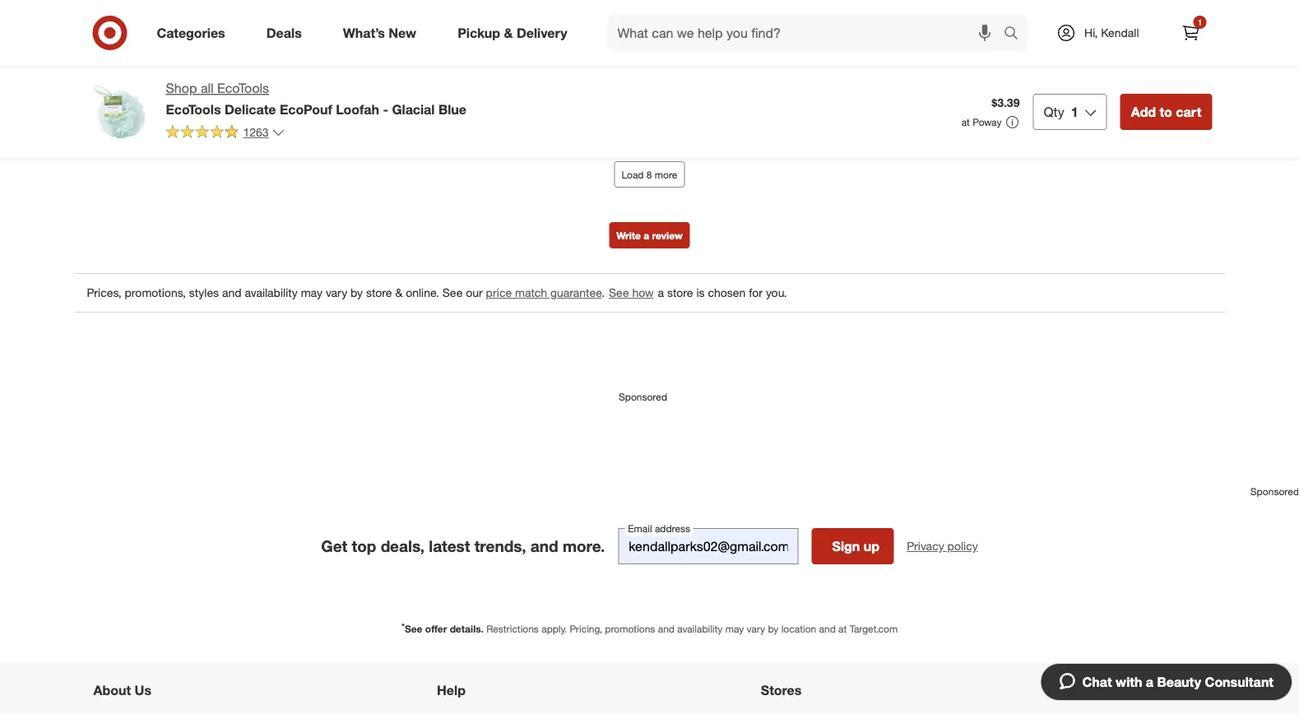 Task type: locate. For each thing, give the bounding box(es) containing it.
1 vertical spatial sponsored
[[1251, 486, 1300, 498]]

0 horizontal spatial price
[[287, 51, 312, 65]]

None text field
[[618, 529, 799, 565]]

0 horizontal spatial at
[[839, 623, 847, 636]]

store left online.
[[366, 286, 392, 300]]

apply.
[[542, 623, 567, 636]]

at
[[962, 116, 970, 128], [839, 623, 847, 636]]

quality down verified
[[213, 51, 247, 65]]

for left you.
[[749, 286, 763, 300]]

did you find this review helpful?
[[812, 58, 952, 71]]

promotions,
[[125, 286, 186, 300]]

0 vertical spatial may
[[301, 286, 323, 300]]

1 horizontal spatial sponsored
[[1251, 486, 1300, 498]]

promotions
[[605, 623, 656, 636]]

match
[[515, 286, 547, 300]]

prices, promotions, styles and availability may vary by store & online. see our price match guarantee . see how a store is chosen for you.
[[87, 286, 787, 300]]

helpful?
[[917, 58, 952, 71]]

store
[[366, 286, 392, 300], [668, 286, 694, 300]]

1 horizontal spatial by
[[768, 623, 779, 636]]

0 vertical spatial 1
[[1198, 17, 1203, 27]]

1 horizontal spatial 1
[[1198, 17, 1203, 27]]

for left the
[[250, 51, 264, 65]]

ecopouf
[[280, 101, 332, 117]]

see inside * see offer details. restrictions apply. pricing, promotions and availability may vary by location and at target.com
[[405, 623, 423, 636]]

1 horizontal spatial for
[[749, 286, 763, 300]]

find
[[848, 58, 865, 71]]

review up to
[[1141, 88, 1179, 104]]

1 vertical spatial may
[[726, 623, 744, 636]]

&
[[504, 25, 513, 41], [395, 286, 403, 300]]

2 horizontal spatial see
[[609, 286, 629, 300]]

availability right styles
[[245, 286, 298, 300]]

0 vertical spatial quality
[[977, 6, 1016, 20]]

1 horizontal spatial quality
[[977, 6, 1016, 20]]

0 vertical spatial availability
[[245, 286, 298, 300]]

privacy policy
[[907, 539, 979, 554]]

blue
[[439, 101, 467, 117]]

trends,
[[475, 537, 526, 556]]

availability inside report review 'region'
[[245, 286, 298, 300]]

0 vertical spatial ecotools
[[217, 80, 269, 96]]

by inside * see offer details. restrictions apply. pricing, promotions and availability may vary by location and at target.com
[[768, 623, 779, 636]]

beauty
[[1158, 674, 1202, 690]]

1 vertical spatial price
[[486, 286, 512, 300]]

ecotools
[[217, 80, 269, 96], [166, 101, 221, 117]]

0 horizontal spatial 1
[[1072, 104, 1079, 120]]

1 horizontal spatial availability
[[678, 623, 723, 636]]

0 horizontal spatial by
[[351, 286, 363, 300]]

0 horizontal spatial availability
[[245, 286, 298, 300]]

1 right 'kendall'
[[1198, 17, 1203, 27]]

0 horizontal spatial may
[[301, 286, 323, 300]]

$3.39
[[992, 96, 1020, 110]]

get
[[321, 537, 348, 556]]

review right this
[[886, 58, 915, 71]]

1 horizontal spatial a
[[658, 286, 664, 300]]

review
[[886, 58, 915, 71], [1141, 88, 1179, 104], [652, 229, 683, 241]]

us
[[135, 683, 151, 699]]

privacy policy link
[[907, 538, 979, 555]]

0 horizontal spatial store
[[366, 286, 392, 300]]

review right write
[[652, 229, 683, 241]]

good
[[180, 51, 210, 65]]

and left more.
[[531, 537, 559, 556]]

1 vertical spatial &
[[395, 286, 403, 300]]

and
[[222, 286, 242, 300], [531, 537, 559, 556], [658, 623, 675, 636], [820, 623, 836, 636]]

1
[[1198, 17, 1203, 27], [1072, 104, 1079, 120]]

ecotools up delicate
[[217, 80, 269, 96]]

& right pickup
[[504, 25, 513, 41]]

by inside report review 'region'
[[351, 286, 363, 300]]

1263
[[243, 125, 269, 139]]

1 vertical spatial vary
[[747, 623, 766, 636]]

see left offer
[[405, 623, 423, 636]]

0 vertical spatial vary
[[326, 286, 348, 300]]

0 vertical spatial at
[[962, 116, 970, 128]]

and right styles
[[222, 286, 242, 300]]

image of ecotools delicate ecopouf loofah - glacial blue image
[[87, 79, 153, 145]]

0 horizontal spatial see
[[405, 623, 423, 636]]

1 horizontal spatial vary
[[747, 623, 766, 636]]

help
[[437, 683, 466, 699]]

0 vertical spatial sponsored
[[619, 391, 668, 403]]

what's new link
[[329, 15, 437, 51]]

2 vertical spatial review
[[652, 229, 683, 241]]

& left online.
[[395, 286, 403, 300]]

1 vertical spatial availability
[[678, 623, 723, 636]]

1 vertical spatial review
[[1141, 88, 1179, 104]]

0 vertical spatial by
[[351, 286, 363, 300]]

1 vertical spatial at
[[839, 623, 847, 636]]

* see offer details. restrictions apply. pricing, promotions and availability may vary by location and at target.com
[[402, 621, 898, 636]]

0 horizontal spatial sponsored
[[619, 391, 668, 403]]

by left online.
[[351, 286, 363, 300]]

0 vertical spatial for
[[250, 51, 264, 65]]

0 vertical spatial &
[[504, 25, 513, 41]]

1 horizontal spatial &
[[504, 25, 513, 41]]

at left the target.com
[[839, 623, 847, 636]]

1 vertical spatial quality
[[213, 51, 247, 65]]

load
[[622, 168, 644, 181]]

0 vertical spatial review
[[886, 58, 915, 71]]

1 horizontal spatial review
[[886, 58, 915, 71]]

shop
[[166, 80, 197, 96]]

a right with
[[1147, 674, 1154, 690]]

styles
[[189, 286, 219, 300]]

1 horizontal spatial may
[[726, 623, 744, 636]]

1 vertical spatial a
[[658, 286, 664, 300]]

see
[[443, 286, 463, 300], [609, 286, 629, 300], [405, 623, 423, 636]]

a right how
[[658, 286, 664, 300]]

1 right qty
[[1072, 104, 1079, 120]]

up
[[864, 538, 880, 555]]

report review
[[1097, 88, 1179, 104]]

kendall
[[1102, 26, 1140, 40]]

,
[[197, 24, 200, 36]]

deals link
[[252, 15, 322, 51]]

add
[[1132, 104, 1157, 120]]

pickup & delivery
[[458, 25, 568, 41]]

1 vertical spatial ecotools
[[166, 101, 221, 117]]

more
[[655, 168, 678, 181]]

chat with a beauty consultant
[[1083, 674, 1274, 690]]

2 vertical spatial a
[[1147, 674, 1154, 690]]

soft!!
[[152, 51, 177, 65]]

price
[[287, 51, 312, 65], [486, 286, 512, 300]]

and right location
[[820, 623, 836, 636]]

at left poway
[[962, 116, 970, 128]]

8
[[647, 168, 652, 181]]

1 horizontal spatial store
[[668, 286, 694, 300]]

see right .
[[609, 286, 629, 300]]

0 vertical spatial a
[[644, 229, 650, 241]]

0 horizontal spatial quality
[[213, 51, 247, 65]]

price right our
[[486, 286, 512, 300]]

quality out of 5
[[977, 6, 1016, 36]]

vary
[[326, 286, 348, 300], [747, 623, 766, 636]]

add to cart button
[[1121, 94, 1213, 130]]

privacy
[[907, 539, 945, 554]]

super soft!! good quality for the price
[[117, 51, 312, 65]]

1 horizontal spatial see
[[443, 286, 463, 300]]

2 horizontal spatial a
[[1147, 674, 1154, 690]]

qty 1
[[1044, 104, 1079, 120]]

by left location
[[768, 623, 779, 636]]

availability
[[245, 286, 298, 300], [678, 623, 723, 636]]

1263 link
[[166, 124, 285, 143]]

a right write
[[644, 229, 650, 241]]

search
[[997, 26, 1037, 42]]

sign up
[[833, 538, 880, 555]]

1 vertical spatial for
[[749, 286, 763, 300]]

availability inside * see offer details. restrictions apply. pricing, promotions and availability may vary by location and at target.com
[[678, 623, 723, 636]]

1 vertical spatial by
[[768, 623, 779, 636]]

about us
[[93, 683, 151, 699]]

see how button
[[608, 284, 655, 302]]

services
[[1083, 683, 1137, 699]]

0 vertical spatial price
[[287, 51, 312, 65]]

at inside * see offer details. restrictions apply. pricing, promotions and availability may vary by location and at target.com
[[839, 623, 847, 636]]

consultant
[[1206, 674, 1274, 690]]

poway
[[973, 116, 1002, 128]]

days
[[157, 24, 178, 36]]

0 horizontal spatial for
[[250, 51, 264, 65]]

sign
[[833, 538, 860, 555]]

see left our
[[443, 286, 463, 300]]

price right the
[[287, 51, 312, 65]]

may
[[301, 286, 323, 300], [726, 623, 744, 636]]

0 horizontal spatial review
[[652, 229, 683, 241]]

availability right promotions
[[678, 623, 723, 636]]

by
[[351, 286, 363, 300], [768, 623, 779, 636]]

and inside report review 'region'
[[222, 286, 242, 300]]

ecotools down shop
[[166, 101, 221, 117]]

and right promotions
[[658, 623, 675, 636]]

write a review button
[[609, 222, 690, 248]]

0 horizontal spatial vary
[[326, 286, 348, 300]]

store left is
[[668, 286, 694, 300]]

vary inside report review 'region'
[[326, 286, 348, 300]]

1 horizontal spatial at
[[962, 116, 970, 128]]

for
[[250, 51, 264, 65], [749, 286, 763, 300]]

0 horizontal spatial &
[[395, 286, 403, 300]]

quality up of
[[977, 6, 1016, 20]]

sponsored
[[619, 391, 668, 403], [1251, 486, 1300, 498]]



Task type: describe. For each thing, give the bounding box(es) containing it.
location
[[782, 623, 817, 636]]

0 horizontal spatial a
[[644, 229, 650, 241]]

how
[[633, 286, 654, 300]]

glacial
[[392, 101, 435, 117]]

sign up button
[[812, 529, 894, 565]]

loofah
[[336, 101, 380, 117]]

policy
[[948, 539, 979, 554]]

new
[[389, 25, 417, 41]]

ash
[[117, 24, 134, 36]]

22 days ago , verified purchaser
[[143, 24, 282, 36]]

latest
[[429, 537, 470, 556]]

shop all ecotools ecotools delicate ecopouf loofah - glacial blue
[[166, 80, 467, 117]]

load 8 more
[[622, 168, 678, 181]]

value
[[853, 6, 883, 20]]

of
[[997, 22, 1007, 36]]

2 store from the left
[[668, 286, 694, 300]]

at poway
[[962, 116, 1002, 128]]

hi, kendall
[[1085, 26, 1140, 40]]

sponsored inside report review 'region'
[[619, 391, 668, 403]]

get top deals, latest trends, and more.
[[321, 537, 605, 556]]

& inside report review 'region'
[[395, 286, 403, 300]]

online.
[[406, 286, 439, 300]]

about
[[93, 683, 131, 699]]

what's new
[[343, 25, 417, 41]]

chat
[[1083, 674, 1113, 690]]

*
[[402, 621, 405, 631]]

purchaser
[[238, 24, 282, 36]]

stores
[[761, 683, 802, 699]]

our
[[466, 286, 483, 300]]

1 store from the left
[[366, 286, 392, 300]]

hi,
[[1085, 26, 1098, 40]]

write a review
[[617, 229, 683, 241]]

all
[[201, 80, 214, 96]]

target.com
[[850, 623, 898, 636]]

offer
[[425, 623, 447, 636]]

categories link
[[143, 15, 246, 51]]

report review region
[[74, 0, 1226, 421]]

to
[[1160, 104, 1173, 120]]

verified
[[202, 24, 235, 36]]

this
[[868, 58, 883, 71]]

more.
[[563, 537, 605, 556]]

may inside report review 'region'
[[301, 286, 323, 300]]

chat with a beauty consultant button
[[1041, 663, 1293, 701]]

deals
[[266, 25, 302, 41]]

super
[[117, 51, 148, 65]]

deals,
[[381, 537, 425, 556]]

delicate
[[225, 101, 276, 117]]

pickup & delivery link
[[444, 15, 588, 51]]

price match guarantee link
[[486, 286, 602, 300]]

chosen
[[708, 286, 746, 300]]

delivery
[[517, 25, 568, 41]]

is
[[697, 286, 705, 300]]

you.
[[766, 286, 787, 300]]

report review button
[[1097, 86, 1179, 105]]

may inside * see offer details. restrictions apply. pricing, promotions and availability may vary by location and at target.com
[[726, 623, 744, 636]]

1 link
[[1173, 15, 1210, 51]]

categories
[[157, 25, 225, 41]]

ago
[[181, 24, 197, 36]]

5
[[1010, 22, 1016, 36]]

quality inside quality out of 5
[[977, 6, 1016, 20]]

1 vertical spatial 1
[[1072, 104, 1079, 120]]

search button
[[997, 15, 1037, 54]]

prices,
[[87, 286, 122, 300]]

22
[[143, 24, 154, 36]]

1 horizontal spatial price
[[486, 286, 512, 300]]

pricing,
[[570, 623, 603, 636]]

guarantee
[[551, 286, 602, 300]]

did
[[812, 58, 827, 71]]

top
[[352, 537, 377, 556]]

you
[[830, 58, 846, 71]]

what's
[[343, 25, 385, 41]]

with
[[1116, 674, 1143, 690]]

restrictions
[[487, 623, 539, 636]]

vary inside * see offer details. restrictions apply. pricing, promotions and availability may vary by location and at target.com
[[747, 623, 766, 636]]

2 horizontal spatial review
[[1141, 88, 1179, 104]]

add to cart
[[1132, 104, 1202, 120]]

qty
[[1044, 104, 1065, 120]]

What can we help you find? suggestions appear below search field
[[608, 15, 1008, 51]]

details.
[[450, 623, 484, 636]]

pickup
[[458, 25, 501, 41]]



Task type: vqa. For each thing, say whether or not it's contained in the screenshot.
registrant's in the left of the page
no



